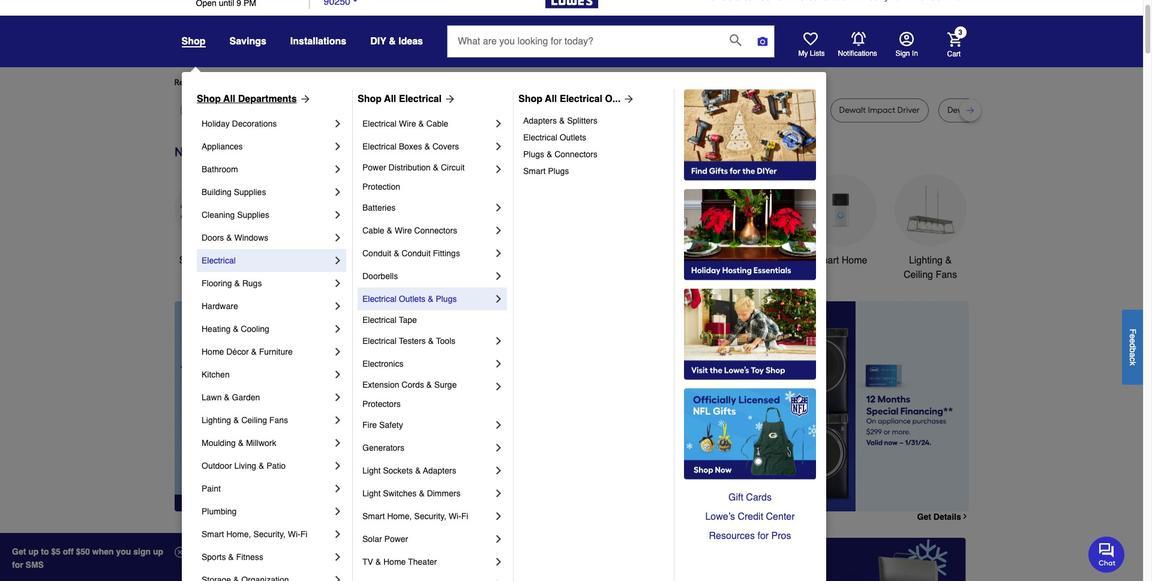 Task type: vqa. For each thing, say whether or not it's contained in the screenshot.
Holiday Living 4Pc Porch Combo Set Item # 858818 | Model # Tv36M3Ayjc02
no



Task type: locate. For each thing, give the bounding box(es) containing it.
& inside light sockets & adapters link
[[415, 466, 421, 476]]

holiday decorations
[[202, 119, 277, 129]]

get inside get up to $5 off $50 when you sign up for sms
[[12, 547, 26, 557]]

0 vertical spatial outdoor
[[626, 255, 661, 266]]

shop all electrical o... link
[[519, 92, 635, 106]]

f e e d b a c k button
[[1123, 310, 1144, 385]]

0 vertical spatial decorations
[[232, 119, 277, 129]]

cords
[[402, 380, 424, 390]]

shop for shop
[[182, 36, 206, 47]]

& inside moulding & millwork link
[[238, 438, 244, 448]]

chevron right image for power distribution & circuit protection link
[[493, 163, 505, 175]]

electrical up electronics
[[363, 336, 397, 346]]

arrow right image
[[297, 93, 311, 105], [947, 406, 959, 418]]

cleaning supplies
[[202, 210, 270, 220]]

light down generators
[[363, 466, 381, 476]]

fi down light switches & dimmers link
[[462, 512, 469, 521]]

0 vertical spatial shop
[[182, 36, 206, 47]]

5 dewalt from the left
[[690, 105, 716, 115]]

7 dewalt from the left
[[948, 105, 975, 115]]

chevron right image for batteries
[[493, 202, 505, 214]]

smart plugs link
[[524, 163, 666, 180]]

impact for impact driver bit
[[479, 105, 506, 115]]

arrow right image
[[442, 93, 456, 105], [621, 93, 635, 105]]

bit for dewalt drill bit set
[[993, 105, 1003, 115]]

chevron right image for doors & windows 'link'
[[332, 232, 344, 244]]

1 vertical spatial fi
[[301, 530, 308, 539]]

driver for impact driver bit
[[508, 105, 531, 115]]

1 you from the left
[[284, 77, 298, 88]]

0 horizontal spatial decorations
[[232, 119, 277, 129]]

0 horizontal spatial ceiling
[[241, 416, 267, 425]]

chevron right image for paint
[[332, 483, 344, 495]]

driver for impact driver
[[790, 105, 812, 115]]

6 dewalt from the left
[[840, 105, 867, 115]]

e up b
[[1129, 338, 1139, 343]]

0 horizontal spatial home
[[202, 347, 224, 357]]

shop up impact driver bit at the left of the page
[[519, 94, 543, 104]]

dewalt drill
[[690, 105, 733, 115]]

1 vertical spatial outdoor
[[202, 461, 232, 471]]

& inside cable & wire connectors link
[[387, 226, 393, 235]]

smart home link
[[805, 174, 877, 268]]

lowe's
[[706, 512, 736, 522]]

1 vertical spatial arrow right image
[[947, 406, 959, 418]]

electrical for electrical tape
[[363, 315, 397, 325]]

arrow right image inside shop all electrical o... link
[[621, 93, 635, 105]]

1 horizontal spatial fans
[[936, 270, 958, 280]]

lowe's home improvement logo image
[[546, 0, 598, 23]]

electrical down doorbells
[[363, 294, 397, 304]]

& inside adapters & splitters link
[[560, 116, 565, 125]]

& inside diy & ideas button
[[389, 36, 396, 47]]

0 horizontal spatial driver
[[508, 105, 531, 115]]

1 horizontal spatial connectors
[[555, 150, 598, 159]]

for left sms
[[12, 560, 23, 570]]

0 horizontal spatial tools
[[379, 255, 402, 266]]

cable down dewalt bit set
[[427, 119, 449, 129]]

electrical up dewalt bit set
[[399, 94, 442, 104]]

outdoor inside outdoor tools & equipment
[[626, 255, 661, 266]]

all up adapters & splitters
[[545, 94, 557, 104]]

solar power link
[[363, 528, 493, 551]]

gift cards link
[[685, 488, 817, 507]]

ceiling
[[904, 270, 934, 280], [241, 416, 267, 425]]

1 horizontal spatial impact
[[760, 105, 788, 115]]

fittings
[[433, 249, 460, 258]]

1 horizontal spatial lighting & ceiling fans
[[904, 255, 958, 280]]

0 horizontal spatial home,
[[227, 530, 251, 539]]

smart home, security, wi-fi link
[[363, 505, 493, 528], [202, 523, 332, 546]]

set
[[439, 105, 451, 115], [598, 105, 610, 115], [1005, 105, 1017, 115]]

1 horizontal spatial get
[[918, 512, 932, 522]]

0 horizontal spatial arrow right image
[[297, 93, 311, 105]]

0 vertical spatial fi
[[462, 512, 469, 521]]

2 horizontal spatial home
[[842, 255, 868, 266]]

chevron right image for kitchen 'link'
[[332, 369, 344, 381]]

tape
[[399, 315, 417, 325]]

get up to 2 free select tools or batteries when you buy 1 with select purchases. image
[[177, 538, 427, 581]]

resources for pros
[[709, 531, 792, 542]]

chevron right image for generators
[[493, 442, 505, 454]]

1 vertical spatial lighting & ceiling fans
[[202, 416, 288, 425]]

scroll to item #5 image
[[735, 490, 764, 495]]

3 impact from the left
[[869, 105, 896, 115]]

1 horizontal spatial set
[[598, 105, 610, 115]]

for inside get up to $5 off $50 when you sign up for sms
[[12, 560, 23, 570]]

0 horizontal spatial impact
[[479, 105, 506, 115]]

get up to $5 off $50 when you sign up for sms
[[12, 547, 163, 570]]

1 vertical spatial smart home, security, wi-fi
[[202, 530, 308, 539]]

tv
[[363, 557, 373, 567]]

plugs down plugs & connectors
[[548, 166, 569, 176]]

cable down batteries
[[363, 226, 385, 235]]

adapters up electrical outlets
[[524, 116, 557, 125]]

lowe's home improvement notification center image
[[852, 32, 866, 46]]

0 horizontal spatial get
[[12, 547, 26, 557]]

power distribution & circuit protection link
[[363, 158, 493, 196]]

supplies up 'windows'
[[237, 210, 270, 220]]

to
[[41, 547, 49, 557]]

0 horizontal spatial fi
[[301, 530, 308, 539]]

get for get details
[[918, 512, 932, 522]]

up left the to
[[28, 547, 39, 557]]

smart home, security, wi-fi up fitness
[[202, 530, 308, 539]]

conduit up doorbells
[[363, 249, 392, 258]]

fi for smart home, security, wi-fi link to the right
[[462, 512, 469, 521]]

2 conduit from the left
[[402, 249, 431, 258]]

cart
[[948, 50, 961, 58]]

arrow right image up electrical wire & cable link
[[442, 93, 456, 105]]

smart home, security, wi-fi
[[363, 512, 469, 521], [202, 530, 308, 539]]

2 light from the top
[[363, 489, 381, 498]]

light left switches
[[363, 489, 381, 498]]

1 vertical spatial security,
[[254, 530, 286, 539]]

tools
[[379, 255, 402, 266], [664, 255, 686, 266], [436, 336, 456, 346]]

plugs up smart plugs
[[524, 150, 545, 159]]

& inside electrical testers & tools link
[[428, 336, 434, 346]]

1 vertical spatial home
[[202, 347, 224, 357]]

all for shop all deals
[[204, 255, 214, 266]]

gift
[[729, 492, 744, 503]]

1 horizontal spatial you
[[390, 77, 405, 88]]

connectors down electrical outlets link
[[555, 150, 598, 159]]

1 vertical spatial fans
[[270, 416, 288, 425]]

adapters up "dimmers"
[[423, 466, 457, 476]]

security, up solar power "link"
[[415, 512, 447, 521]]

up
[[28, 547, 39, 557], [153, 547, 163, 557]]

3 drill from the left
[[718, 105, 733, 115]]

1 horizontal spatial outlets
[[560, 133, 587, 142]]

& inside electrical wire & cable link
[[419, 119, 424, 129]]

fire safety
[[363, 420, 403, 430]]

outdoor for outdoor tools & equipment
[[626, 255, 661, 266]]

scroll to item #2 image
[[649, 490, 677, 495]]

electrical for electrical outlets & plugs
[[363, 294, 397, 304]]

get up sms
[[12, 547, 26, 557]]

shop down recommended
[[197, 94, 221, 104]]

0 vertical spatial security,
[[415, 512, 447, 521]]

plugs up the 'electrical tape' link in the bottom left of the page
[[436, 294, 457, 304]]

1 vertical spatial connectors
[[415, 226, 458, 235]]

moulding
[[202, 438, 236, 448]]

get details link
[[918, 512, 969, 522]]

plugs
[[524, 150, 545, 159], [548, 166, 569, 176], [436, 294, 457, 304]]

e up the d
[[1129, 334, 1139, 338]]

electrical up drill bit set
[[560, 94, 603, 104]]

adapters & splitters
[[524, 116, 598, 125]]

shop all deals link
[[174, 174, 246, 268]]

0 vertical spatial connectors
[[555, 150, 598, 159]]

cable & wire connectors link
[[363, 219, 493, 242]]

1 light from the top
[[363, 466, 381, 476]]

tools up equipment
[[664, 255, 686, 266]]

paint
[[202, 484, 221, 494]]

f e e d b a c k
[[1129, 329, 1139, 366]]

arrow right image inside shop all electrical link
[[442, 93, 456, 105]]

3 shop from the left
[[519, 94, 543, 104]]

search image
[[730, 34, 742, 46]]

smart home, security, wi-fi down light switches & dimmers
[[363, 512, 469, 521]]

4 bit from the left
[[586, 105, 596, 115]]

0 horizontal spatial set
[[439, 105, 451, 115]]

dewalt for dewalt impact driver
[[840, 105, 867, 115]]

home, up sports & fitness
[[227, 530, 251, 539]]

all left deals
[[204, 255, 214, 266]]

lowe's home improvement lists image
[[804, 32, 818, 46]]

chevron right image for moulding & millwork link
[[332, 437, 344, 449]]

decorations inside 'link'
[[232, 119, 277, 129]]

outdoor down moulding
[[202, 461, 232, 471]]

4 drill from the left
[[977, 105, 991, 115]]

home, down switches
[[387, 512, 412, 521]]

3 driver from the left
[[898, 105, 920, 115]]

1 horizontal spatial home
[[384, 557, 406, 567]]

0 vertical spatial smart home, security, wi-fi
[[363, 512, 469, 521]]

0 horizontal spatial smart home, security, wi-fi
[[202, 530, 308, 539]]

0 horizontal spatial you
[[284, 77, 298, 88]]

connectors up conduit & conduit fittings link
[[415, 226, 458, 235]]

1 vertical spatial wi-
[[288, 530, 301, 539]]

1 horizontal spatial smart home, security, wi-fi link
[[363, 505, 493, 528]]

power inside "link"
[[385, 534, 408, 544]]

you inside 'link'
[[390, 77, 405, 88]]

décor
[[227, 347, 249, 357]]

1 horizontal spatial up
[[153, 547, 163, 557]]

0 horizontal spatial bathroom
[[202, 165, 238, 174]]

electrical testers & tools link
[[363, 330, 493, 352]]

chevron right image for heating & cooling link
[[332, 323, 344, 335]]

recommended searches for you heading
[[174, 77, 969, 89]]

2 horizontal spatial driver
[[898, 105, 920, 115]]

searches
[[234, 77, 269, 88]]

1 horizontal spatial smart home, security, wi-fi
[[363, 512, 469, 521]]

cleaning
[[202, 210, 235, 220]]

garden
[[232, 393, 260, 402]]

fi up sports & fitness link
[[301, 530, 308, 539]]

0 horizontal spatial up
[[28, 547, 39, 557]]

decorations down christmas
[[455, 270, 506, 280]]

shop for shop all deals
[[179, 255, 202, 266]]

0 horizontal spatial conduit
[[363, 249, 392, 258]]

chevron right image
[[332, 118, 344, 130], [493, 141, 505, 153], [493, 202, 505, 214], [332, 209, 344, 221], [493, 293, 505, 305], [493, 335, 505, 347], [332, 346, 344, 358], [493, 358, 505, 370], [493, 442, 505, 454], [493, 465, 505, 477], [332, 483, 344, 495], [493, 488, 505, 500], [332, 506, 344, 518], [332, 574, 344, 581], [493, 579, 505, 581]]

all down recommended searches for you
[[223, 94, 236, 104]]

when
[[92, 547, 114, 557]]

0 vertical spatial outlets
[[560, 133, 587, 142]]

power up protection
[[363, 163, 387, 172]]

1 horizontal spatial shop
[[358, 94, 382, 104]]

gift cards
[[729, 492, 772, 503]]

0 vertical spatial lighting & ceiling fans link
[[895, 174, 967, 282]]

shop up recommended
[[182, 36, 206, 47]]

get
[[918, 512, 932, 522], [12, 547, 26, 557]]

fi for smart home, security, wi-fi link to the left
[[301, 530, 308, 539]]

shop all deals
[[179, 255, 242, 266]]

sign
[[133, 547, 151, 557]]

1 vertical spatial plugs
[[548, 166, 569, 176]]

all up electrical wire & cable
[[384, 94, 396, 104]]

1 horizontal spatial arrow right image
[[621, 93, 635, 105]]

security,
[[415, 512, 447, 521], [254, 530, 286, 539]]

outdoor up equipment
[[626, 255, 661, 266]]

3 bit from the left
[[533, 105, 542, 115]]

0 vertical spatial power
[[363, 163, 387, 172]]

tools down the 'electrical tape' link in the bottom left of the page
[[436, 336, 456, 346]]

resources for pros link
[[685, 527, 817, 546]]

2 driver from the left
[[790, 105, 812, 115]]

you left more
[[284, 77, 298, 88]]

wire up conduit & conduit fittings
[[395, 226, 412, 235]]

1 vertical spatial get
[[12, 547, 26, 557]]

millwork
[[246, 438, 277, 448]]

1 shop from the left
[[197, 94, 221, 104]]

chevron right image for home décor & furniture
[[332, 346, 344, 358]]

0 vertical spatial adapters
[[524, 116, 557, 125]]

1 horizontal spatial conduit
[[402, 249, 431, 258]]

0 horizontal spatial lighting & ceiling fans
[[202, 416, 288, 425]]

chat invite button image
[[1089, 536, 1126, 573]]

chevron right image for electrical boxes & covers
[[493, 141, 505, 153]]

electrical down shop all electrical
[[363, 119, 397, 129]]

get left details
[[918, 512, 932, 522]]

home décor & furniture link
[[202, 340, 332, 363]]

1 horizontal spatial home,
[[387, 512, 412, 521]]

1 driver from the left
[[508, 105, 531, 115]]

shop
[[197, 94, 221, 104], [358, 94, 382, 104], [519, 94, 543, 104]]

shop left deals
[[179, 255, 202, 266]]

electrical left tape
[[363, 315, 397, 325]]

connectors
[[555, 150, 598, 159], [415, 226, 458, 235]]

arrow right image for shop all electrical
[[442, 93, 456, 105]]

driver up adapters & splitters
[[508, 105, 531, 115]]

k
[[1129, 361, 1139, 366]]

1 horizontal spatial security,
[[415, 512, 447, 521]]

shop all departments
[[197, 94, 297, 104]]

up right sign
[[153, 547, 163, 557]]

chevron right image for building supplies "link"
[[332, 186, 344, 198]]

light inside light sockets & adapters link
[[363, 466, 381, 476]]

supplies inside "link"
[[234, 187, 266, 197]]

0 horizontal spatial lighting & ceiling fans link
[[202, 409, 332, 432]]

chevron right image for sports & fitness link
[[332, 551, 344, 563]]

1 dewalt from the left
[[189, 105, 216, 115]]

0 horizontal spatial plugs
[[436, 294, 457, 304]]

smart home, security, wi-fi link up fitness
[[202, 523, 332, 546]]

& inside tv & home theater link
[[376, 557, 381, 567]]

chevron right image for extension cords & surge protectors link
[[493, 381, 505, 393]]

electrical outlets & plugs link
[[363, 288, 493, 310]]

conduit down cable & wire connectors
[[402, 249, 431, 258]]

all for shop all electrical
[[384, 94, 396, 104]]

2 up from the left
[[153, 547, 163, 557]]

light inside light switches & dimmers link
[[363, 489, 381, 498]]

bathroom
[[202, 165, 238, 174], [730, 255, 772, 266]]

0 horizontal spatial outlets
[[399, 294, 426, 304]]

2 horizontal spatial tools
[[664, 255, 686, 266]]

outlets for electrical outlets
[[560, 133, 587, 142]]

all for shop all electrical o...
[[545, 94, 557, 104]]

3 dewalt from the left
[[316, 105, 342, 115]]

light
[[363, 466, 381, 476], [363, 489, 381, 498]]

1 vertical spatial ceiling
[[241, 416, 267, 425]]

lighting
[[910, 255, 943, 266], [202, 416, 231, 425]]

arrow right image right drill bit set
[[621, 93, 635, 105]]

smart home
[[814, 255, 868, 266]]

None search field
[[447, 25, 775, 69]]

outlets down splitters
[[560, 133, 587, 142]]

flooring & rugs
[[202, 279, 262, 288]]

chevron right image for the left bathroom link
[[332, 163, 344, 175]]

0 vertical spatial bathroom
[[202, 165, 238, 174]]

shop down more suggestions for you 'link' on the top of page
[[358, 94, 382, 104]]

0 horizontal spatial security,
[[254, 530, 286, 539]]

electrical
[[399, 94, 442, 104], [560, 94, 603, 104], [363, 119, 397, 129], [524, 133, 558, 142], [363, 142, 397, 151], [202, 256, 236, 265], [363, 294, 397, 304], [363, 315, 397, 325], [363, 336, 397, 346]]

2 you from the left
[[390, 77, 405, 88]]

diy & ideas
[[371, 36, 423, 47]]

lighting & ceiling fans
[[904, 255, 958, 280], [202, 416, 288, 425]]

shop all electrical
[[358, 94, 442, 104]]

1 conduit from the left
[[363, 249, 392, 258]]

switches
[[383, 489, 417, 498]]

1 drill from the left
[[344, 105, 359, 115]]

wire down dewalt bit set
[[399, 119, 416, 129]]

fi
[[462, 512, 469, 521], [301, 530, 308, 539]]

0 vertical spatial plugs
[[524, 150, 545, 159]]

sign in
[[896, 49, 919, 58]]

heating & cooling link
[[202, 318, 332, 340]]

get for get up to $5 off $50 when you sign up for sms
[[12, 547, 26, 557]]

generators link
[[363, 437, 493, 459]]

& inside plugs & connectors link
[[547, 150, 553, 159]]

you up shop all electrical
[[390, 77, 405, 88]]

1 horizontal spatial cable
[[427, 119, 449, 129]]

christmas decorations
[[455, 255, 506, 280]]

electrical for electrical boxes & covers
[[363, 142, 397, 151]]

chevron right image for hardware link
[[332, 300, 344, 312]]

electrical down adapters & splitters
[[524, 133, 558, 142]]

0 vertical spatial ceiling
[[904, 270, 934, 280]]

2 set from the left
[[598, 105, 610, 115]]

supplies up cleaning supplies
[[234, 187, 266, 197]]

2 shop from the left
[[358, 94, 382, 104]]

tools inside outdoor tools & equipment
[[664, 255, 686, 266]]

1 horizontal spatial lighting & ceiling fans link
[[895, 174, 967, 282]]

drill bit set
[[570, 105, 610, 115]]

light for light switches & dimmers
[[363, 489, 381, 498]]

wi- down "dimmers"
[[449, 512, 462, 521]]

decorations down dewalt tool
[[232, 119, 277, 129]]

4 dewalt from the left
[[398, 105, 425, 115]]

chevron right image for light switches & dimmers
[[493, 488, 505, 500]]

1 vertical spatial light
[[363, 489, 381, 498]]

1 horizontal spatial decorations
[[455, 270, 506, 280]]

christmas
[[459, 255, 502, 266]]

supplies for cleaning supplies
[[237, 210, 270, 220]]

& inside electrical boxes & covers link
[[425, 142, 430, 151]]

camera image
[[757, 35, 769, 47]]

5 bit from the left
[[993, 105, 1003, 115]]

1 horizontal spatial outdoor
[[626, 255, 661, 266]]

1 horizontal spatial ceiling
[[904, 270, 934, 280]]

chevron right image for tv & home theater link
[[493, 556, 505, 568]]

sms
[[26, 560, 44, 570]]

1 vertical spatial cable
[[363, 226, 385, 235]]

driver down my
[[790, 105, 812, 115]]

set for dewalt bit set
[[439, 105, 451, 115]]

chevron right image for holiday decorations
[[332, 118, 344, 130]]

heating & cooling
[[202, 324, 270, 334]]

moulding & millwork link
[[202, 432, 332, 455]]

home,
[[387, 512, 412, 521], [227, 530, 251, 539]]

impact
[[479, 105, 506, 115], [760, 105, 788, 115], [869, 105, 896, 115]]

1 vertical spatial home,
[[227, 530, 251, 539]]

2 horizontal spatial shop
[[519, 94, 543, 104]]

2 impact from the left
[[760, 105, 788, 115]]

chevron right image
[[493, 118, 505, 130], [332, 141, 344, 153], [332, 163, 344, 175], [493, 163, 505, 175], [332, 186, 344, 198], [493, 225, 505, 237], [332, 232, 344, 244], [493, 247, 505, 259], [332, 255, 344, 267], [493, 270, 505, 282], [332, 277, 344, 289], [332, 300, 344, 312], [332, 323, 344, 335], [332, 369, 344, 381], [493, 381, 505, 393], [332, 392, 344, 404], [332, 414, 344, 426], [493, 419, 505, 431], [332, 437, 344, 449], [332, 460, 344, 472], [493, 510, 505, 522], [962, 513, 969, 521], [332, 528, 344, 540], [493, 533, 505, 545], [332, 551, 344, 563], [493, 556, 505, 568]]

1 vertical spatial lighting & ceiling fans link
[[202, 409, 332, 432]]

0 horizontal spatial adapters
[[423, 466, 457, 476]]

2 arrow right image from the left
[[621, 93, 635, 105]]

smart home, security, wi-fi link down light switches & dimmers
[[363, 505, 493, 528]]

wi- up sports & fitness link
[[288, 530, 301, 539]]

2 dewalt from the left
[[244, 105, 271, 115]]

tools up doorbells
[[379, 255, 402, 266]]

2 horizontal spatial set
[[1005, 105, 1017, 115]]

driver down "sign in"
[[898, 105, 920, 115]]

plumbing link
[[202, 500, 332, 523]]

2 drill from the left
[[570, 105, 584, 115]]

smart
[[524, 166, 546, 176], [814, 255, 840, 266], [363, 512, 385, 521], [202, 530, 224, 539]]

notifications
[[839, 49, 878, 58]]

kitchen
[[202, 370, 230, 380]]

a
[[1129, 353, 1139, 357]]

security, down plumbing "link"
[[254, 530, 286, 539]]

2 vertical spatial plugs
[[436, 294, 457, 304]]

you
[[284, 77, 298, 88], [390, 77, 405, 88]]

recommended
[[174, 77, 232, 88]]

lowe's credit center
[[706, 512, 795, 522]]

power up tv & home theater at the left of page
[[385, 534, 408, 544]]

0 vertical spatial cable
[[427, 119, 449, 129]]

outlets up tape
[[399, 294, 426, 304]]

1 horizontal spatial driver
[[790, 105, 812, 115]]

security, for smart home, security, wi-fi link to the left
[[254, 530, 286, 539]]

electrical left boxes
[[363, 142, 397, 151]]

2 horizontal spatial impact
[[869, 105, 896, 115]]

for up shop all electrical
[[378, 77, 389, 88]]

chevron right image for electrical wire & cable link
[[493, 118, 505, 130]]

chevron right image for electrical outlets & plugs
[[493, 293, 505, 305]]

1 impact from the left
[[479, 105, 506, 115]]

shop these last-minute gifts. $99 or less. quantities are limited and won't last. image
[[174, 301, 368, 512]]

lowe's home improvement cart image
[[948, 32, 962, 47]]

1 arrow right image from the left
[[442, 93, 456, 105]]

1 bit from the left
[[361, 105, 370, 115]]

light sockets & adapters link
[[363, 459, 493, 482]]

decorations for holiday
[[232, 119, 277, 129]]

0 vertical spatial supplies
[[234, 187, 266, 197]]

& inside the home décor & furniture link
[[251, 347, 257, 357]]

& inside conduit & conduit fittings link
[[394, 249, 400, 258]]

1 set from the left
[[439, 105, 451, 115]]



Task type: describe. For each thing, give the bounding box(es) containing it.
dewalt for dewalt drill
[[690, 105, 716, 115]]

furniture
[[259, 347, 293, 357]]

surge
[[435, 380, 457, 390]]

plugs & connectors
[[524, 150, 598, 159]]

Search Query text field
[[448, 26, 721, 57]]

chevron right image for electrical testers & tools
[[493, 335, 505, 347]]

0 vertical spatial home,
[[387, 512, 412, 521]]

all for shop all departments
[[223, 94, 236, 104]]

windows
[[234, 233, 269, 243]]

& inside light switches & dimmers link
[[419, 489, 425, 498]]

shop for shop all departments
[[197, 94, 221, 104]]

0 vertical spatial wire
[[399, 119, 416, 129]]

arrow right image inside shop all departments link
[[297, 93, 311, 105]]

scroll to item #4 image
[[706, 490, 735, 495]]

electrical wire & cable
[[363, 119, 449, 129]]

0 horizontal spatial connectors
[[415, 226, 458, 235]]

in
[[913, 49, 919, 58]]

arrow right image for shop all electrical o...
[[621, 93, 635, 105]]

extension
[[363, 380, 400, 390]]

chevron right image for fire safety link
[[493, 419, 505, 431]]

2 e from the top
[[1129, 338, 1139, 343]]

electrical up flooring
[[202, 256, 236, 265]]

1 vertical spatial bathroom
[[730, 255, 772, 266]]

up to 30 percent off select grills and accessories. image
[[716, 538, 967, 581]]

chevron right image for cleaning supplies
[[332, 209, 344, 221]]

dewalt tool
[[244, 105, 288, 115]]

impact driver bit
[[479, 105, 542, 115]]

chevron right image for electronics
[[493, 358, 505, 370]]

tool
[[273, 105, 288, 115]]

& inside 'lawn & garden' link
[[224, 393, 230, 402]]

hardware link
[[202, 295, 332, 318]]

fitness
[[236, 552, 263, 562]]

outdoor living & patio
[[202, 461, 286, 471]]

credit
[[738, 512, 764, 522]]

building supplies
[[202, 187, 266, 197]]

adapters & splitters link
[[524, 112, 666, 129]]

lowe's home improvement account image
[[900, 32, 914, 46]]

0 vertical spatial fans
[[936, 270, 958, 280]]

for left pros
[[758, 531, 769, 542]]

shop button
[[182, 35, 206, 47]]

electrical outlets & plugs
[[363, 294, 457, 304]]

electrical outlets
[[524, 133, 587, 142]]

electrical boxes & covers link
[[363, 135, 493, 158]]

installations
[[291, 36, 347, 47]]

0 horizontal spatial bathroom link
[[202, 158, 332, 181]]

& inside sports & fitness link
[[228, 552, 234, 562]]

& inside the electrical outlets & plugs link
[[428, 294, 434, 304]]

heating
[[202, 324, 231, 334]]

0 horizontal spatial fans
[[270, 416, 288, 425]]

& inside outdoor living & patio link
[[259, 461, 264, 471]]

shop all electrical link
[[358, 92, 456, 106]]

impact for impact driver
[[760, 105, 788, 115]]

holiday hosting essentials. image
[[685, 189, 817, 280]]

0 vertical spatial lighting
[[910, 255, 943, 266]]

electronics link
[[363, 352, 493, 375]]

electrical for electrical wire & cable
[[363, 119, 397, 129]]

bit for dewalt drill bit
[[361, 105, 370, 115]]

bit for impact driver bit
[[533, 105, 542, 115]]

shop all departments link
[[197, 92, 311, 106]]

& inside doors & windows 'link'
[[227, 233, 232, 243]]

light for light sockets & adapters
[[363, 466, 381, 476]]

dewalt for dewalt drill bit
[[316, 105, 342, 115]]

2 bit from the left
[[427, 105, 437, 115]]

find gifts for the diyer. image
[[685, 89, 817, 181]]

chevron right image inside get details link
[[962, 513, 969, 521]]

2 horizontal spatial plugs
[[548, 166, 569, 176]]

dewalt for dewalt bit set
[[398, 105, 425, 115]]

3
[[959, 28, 963, 37]]

chevron right image for 'lawn & garden' link
[[332, 392, 344, 404]]

more suggestions for you
[[307, 77, 405, 88]]

building supplies link
[[202, 181, 332, 204]]

for up the departments at the top
[[271, 77, 282, 88]]

& inside power distribution & circuit protection
[[433, 163, 439, 172]]

for inside 'link'
[[378, 77, 389, 88]]

visit the lowe's toy shop. image
[[685, 289, 817, 380]]

electronics
[[363, 359, 404, 369]]

tv & home theater
[[363, 557, 437, 567]]

chevron down image
[[351, 0, 360, 5]]

lowe's credit center link
[[685, 507, 817, 527]]

lawn & garden link
[[202, 386, 332, 409]]

appliances link
[[202, 135, 332, 158]]

dewalt for dewalt tool
[[244, 105, 271, 115]]

1 horizontal spatial wi-
[[449, 512, 462, 521]]

kitchen link
[[202, 363, 332, 386]]

drill for dewalt drill bit set
[[977, 105, 991, 115]]

& inside flooring & rugs link
[[234, 279, 240, 288]]

plumbing
[[202, 507, 237, 516]]

circuit
[[441, 163, 465, 172]]

light switches & dimmers link
[[363, 482, 493, 505]]

electrical outlets link
[[524, 129, 666, 146]]

shop all electrical o...
[[519, 94, 621, 104]]

1 horizontal spatial bathroom link
[[715, 174, 787, 268]]

0 horizontal spatial cable
[[363, 226, 385, 235]]

rugs
[[242, 279, 262, 288]]

tv & home theater link
[[363, 551, 493, 573]]

power inside power distribution & circuit protection
[[363, 163, 387, 172]]

chevron right image for solar power "link"
[[493, 533, 505, 545]]

1 up from the left
[[28, 547, 39, 557]]

drill for dewalt drill bit
[[344, 105, 359, 115]]

1 e from the top
[[1129, 334, 1139, 338]]

& inside outdoor tools & equipment
[[689, 255, 695, 266]]

1 horizontal spatial arrow right image
[[947, 406, 959, 418]]

d
[[1129, 343, 1139, 348]]

supplies for building supplies
[[234, 187, 266, 197]]

splitters
[[568, 116, 598, 125]]

0 vertical spatial lighting & ceiling fans
[[904, 255, 958, 280]]

sports & fitness
[[202, 552, 263, 562]]

flooring
[[202, 279, 232, 288]]

adapters inside light sockets & adapters link
[[423, 466, 457, 476]]

adapters inside adapters & splitters link
[[524, 116, 557, 125]]

paint link
[[202, 477, 332, 500]]

dewalt for dewalt drill bit set
[[948, 105, 975, 115]]

2 vertical spatial home
[[384, 557, 406, 567]]

generators
[[363, 443, 405, 453]]

electrical boxes & covers
[[363, 142, 459, 151]]

chevron right image for electrical link
[[332, 255, 344, 267]]

0 horizontal spatial smart home, security, wi-fi link
[[202, 523, 332, 546]]

safety
[[380, 420, 403, 430]]

cable & wire connectors
[[363, 226, 458, 235]]

dewalt bit set
[[398, 105, 451, 115]]

new deals every day during 25 days of deals image
[[174, 142, 969, 162]]

security, for smart home, security, wi-fi link to the right
[[415, 512, 447, 521]]

outdoor for outdoor living & patio
[[202, 461, 232, 471]]

power distribution & circuit protection
[[363, 163, 467, 192]]

holiday decorations link
[[202, 112, 332, 135]]

moulding & millwork
[[202, 438, 277, 448]]

up to 35 percent off select small appliances. image
[[447, 538, 697, 581]]

conduit & conduit fittings link
[[363, 242, 493, 265]]

tools link
[[355, 174, 427, 268]]

0 vertical spatial home
[[842, 255, 868, 266]]

chevron right image for doorbells link
[[493, 270, 505, 282]]

impact driver
[[760, 105, 812, 115]]

extension cords & surge protectors link
[[363, 375, 493, 414]]

dimmers
[[427, 489, 461, 498]]

b
[[1129, 348, 1139, 353]]

doors
[[202, 233, 224, 243]]

deals
[[217, 255, 242, 266]]

officially licensed n f l gifts. shop now. image
[[685, 389, 817, 480]]

holiday
[[202, 119, 230, 129]]

0 horizontal spatial lighting
[[202, 416, 231, 425]]

chevron right image for cable & wire connectors link
[[493, 225, 505, 237]]

installations button
[[291, 31, 347, 52]]

chevron right image for plumbing
[[332, 506, 344, 518]]

outlets for electrical outlets & plugs
[[399, 294, 426, 304]]

chevron right image for appliances link
[[332, 141, 344, 153]]

1 vertical spatial wire
[[395, 226, 412, 235]]

electrical link
[[202, 249, 332, 272]]

electrical for electrical outlets
[[524, 133, 558, 142]]

1 horizontal spatial plugs
[[524, 150, 545, 159]]

my lists link
[[799, 32, 825, 58]]

departments
[[238, 94, 297, 104]]

chevron right image for outdoor living & patio link
[[332, 460, 344, 472]]

dewalt for dewalt
[[189, 105, 216, 115]]

you for recommended searches for you
[[284, 77, 298, 88]]

chevron right image for light sockets & adapters
[[493, 465, 505, 477]]

1 horizontal spatial tools
[[436, 336, 456, 346]]

chevron right image for conduit & conduit fittings link
[[493, 247, 505, 259]]

protectors
[[363, 399, 401, 409]]

decorations for christmas
[[455, 270, 506, 280]]

christmas decorations link
[[445, 174, 517, 282]]

& inside heating & cooling link
[[233, 324, 239, 334]]

chevron right image for flooring & rugs link
[[332, 277, 344, 289]]

ceiling inside the lighting & ceiling fans
[[904, 270, 934, 280]]

light sockets & adapters
[[363, 466, 457, 476]]

set for drill bit set
[[598, 105, 610, 115]]

you
[[116, 547, 131, 557]]

resources
[[709, 531, 755, 542]]

dewalt drill bit
[[316, 105, 370, 115]]

3 set from the left
[[1005, 105, 1017, 115]]

shop for shop all electrical o...
[[519, 94, 543, 104]]

fire
[[363, 420, 377, 430]]

electrical for electrical testers & tools
[[363, 336, 397, 346]]

shop for shop all electrical
[[358, 94, 382, 104]]

savings
[[230, 36, 267, 47]]

drill for dewalt drill
[[718, 105, 733, 115]]

sports
[[202, 552, 226, 562]]

electrical testers & tools
[[363, 336, 456, 346]]

theater
[[408, 557, 437, 567]]

extension cords & surge protectors
[[363, 380, 459, 409]]

arrow left image
[[398, 406, 410, 418]]

you for more suggestions for you
[[390, 77, 405, 88]]

testers
[[399, 336, 426, 346]]

up to 30 percent off select major appliances. plus, save up to an extra $750 on major appliances. image
[[388, 301, 969, 512]]

& inside extension cords & surge protectors
[[427, 380, 432, 390]]



